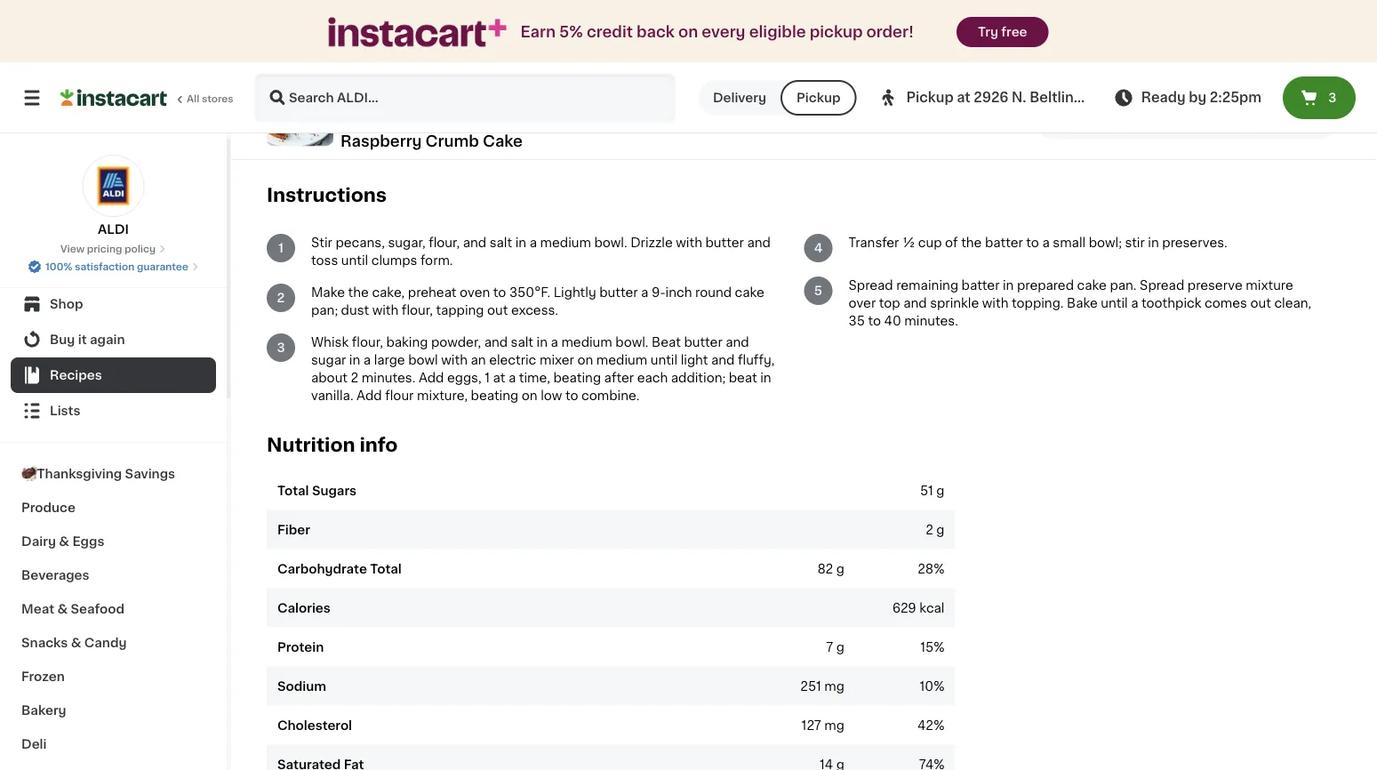 Task type: locate. For each thing, give the bounding box(es) containing it.
0 horizontal spatial light
[[392, 53, 420, 66]]

1
[[278, 242, 284, 254], [485, 372, 490, 384]]

cup right ¾
[[319, 35, 343, 48]]

1 horizontal spatial at
[[957, 91, 971, 104]]

0 horizontal spatial pickup
[[797, 92, 841, 104]]

pickup inside button
[[797, 92, 841, 104]]

1 horizontal spatial 2
[[351, 372, 359, 384]]

2 horizontal spatial until
[[1102, 297, 1129, 309]]

5 down 4
[[815, 285, 823, 297]]

1 horizontal spatial cake
[[1078, 279, 1107, 292]]

0 vertical spatial total
[[278, 485, 309, 497]]

stir
[[311, 237, 333, 249]]

cake right round
[[735, 286, 765, 299]]

2 vertical spatial 2
[[926, 524, 934, 536]]

1 vertical spatial until
[[1102, 297, 1129, 309]]

& for dairy
[[59, 536, 69, 548]]

in inside spread remaining batter in prepared cake pan. spread preserve mixture over top and sprinkle with topping. bake until a toothpick comes out clean, 35 to 40 minutes.
[[1003, 279, 1014, 292]]

1 down an
[[485, 372, 490, 384]]

🦃
[[21, 468, 34, 480]]

delivery button
[[699, 80, 781, 116]]

it
[[78, 334, 87, 346]]

salt up electric
[[511, 336, 534, 349]]

0 horizontal spatial beating
[[471, 390, 519, 402]]

2 horizontal spatial 2
[[926, 524, 934, 536]]

out down the mixture
[[1251, 297, 1272, 309]]

& left "candy" on the bottom of page
[[71, 637, 81, 649]]

0 vertical spatial medium
[[540, 237, 592, 249]]

mg right "127"
[[825, 719, 845, 732]]

0 horizontal spatial 2
[[277, 292, 285, 304]]

None search field
[[254, 73, 676, 123]]

sugar up about
[[311, 354, 346, 366]]

1 horizontal spatial ½
[[903, 237, 916, 249]]

in up mixer on the left of the page
[[537, 336, 548, 349]]

frozen
[[21, 671, 65, 683]]

g for 51 g
[[937, 485, 945, 497]]

0 vertical spatial 2
[[277, 292, 285, 304]]

1 horizontal spatial total
[[370, 563, 402, 575]]

butter up round
[[706, 237, 744, 249]]

medium inside stir pecans, sugar, flour, and salt in a medium bowl. drizzle with butter and toss until clumps form.
[[540, 237, 592, 249]]

1 horizontal spatial add
[[419, 372, 444, 384]]

4
[[815, 242, 823, 254]]

dairy & eggs
[[21, 536, 104, 548]]

2 mg from the top
[[825, 719, 845, 732]]

mg for 251 mg
[[825, 680, 845, 693]]

1 vertical spatial flour
[[385, 390, 414, 402]]

baking
[[386, 336, 428, 349]]

0 vertical spatial 5
[[302, 107, 311, 119]]

the
[[962, 237, 982, 249], [348, 286, 369, 299]]

cake up bake at top right
[[1078, 279, 1107, 292]]

light inside whisk flour, baking powder, and salt in a medium bowl. beat butter and sugar in a large bowl with an electric mixer on medium until light and fluffy, about 2 minutes. add eggs, 1 at a time, beating after each addition; beat in vanilla. add flour mixture, beating on low to combine.
[[681, 354, 709, 366]]

0 horizontal spatial sugar
[[311, 354, 346, 366]]

until down "beat"
[[651, 354, 678, 366]]

sprinkle
[[931, 297, 980, 309]]

excess.
[[512, 304, 559, 317]]

bowl. inside whisk flour, baking powder, and salt in a medium bowl. beat butter and sugar in a large bowl with an electric mixer on medium until light and fluffy, about 2 minutes. add eggs, 1 at a time, beating after each addition; beat in vanilla. add flour mixture, beating on low to combine.
[[616, 336, 649, 349]]

0 horizontal spatial on
[[522, 390, 538, 402]]

butter
[[706, 237, 744, 249], [600, 286, 638, 299], [684, 336, 723, 349]]

add down bowl at the top of page
[[419, 372, 444, 384]]

½ up ¼
[[302, 71, 315, 83]]

3 % from the top
[[934, 680, 945, 693]]

1 vertical spatial add
[[357, 390, 382, 402]]

beat
[[652, 336, 681, 349]]

at
[[957, 91, 971, 104], [493, 372, 506, 384]]

251 mg
[[801, 680, 845, 693]]

1 vertical spatial sugar
[[311, 354, 346, 366]]

1 % from the top
[[934, 563, 945, 575]]

% up 10 % on the right of page
[[934, 641, 945, 654]]

view pricing policy
[[60, 244, 156, 254]]

with inside stir pecans, sugar, flour, and salt in a medium bowl. drizzle with butter and toss until clumps form.
[[676, 237, 703, 249]]

1 horizontal spatial out
[[1251, 297, 1272, 309]]

1 horizontal spatial spread
[[1141, 279, 1185, 292]]

spread up toothpick
[[1141, 279, 1185, 292]]

cup left of
[[919, 237, 943, 249]]

and down remaining
[[904, 297, 927, 309]]

g right 82 at bottom
[[837, 563, 845, 575]]

0 vertical spatial batter
[[986, 237, 1024, 249]]

a down electric
[[509, 372, 516, 384]]

salt up unsalted
[[415, 89, 438, 101]]

light inside ⅓ cup raspberry preserves ¾ cup chopped pecans or walnuts ⅔ cup packed light brown sugar ½ cup all-purpose flour ¼ teaspoon table salt 5 tablespoons unsalted butter, melted
[[392, 53, 420, 66]]

1 vertical spatial 1
[[485, 372, 490, 384]]

top
[[880, 297, 901, 309]]

fluffy,
[[738, 354, 775, 366]]

beat
[[729, 372, 758, 384]]

g down "51 g"
[[937, 524, 945, 536]]

sugar down walnuts on the top left of page
[[465, 53, 500, 66]]

1 vertical spatial bowl.
[[616, 336, 649, 349]]

% for 28
[[934, 563, 945, 575]]

at inside popup button
[[957, 91, 971, 104]]

0 vertical spatial at
[[957, 91, 971, 104]]

snacks & candy link
[[11, 626, 216, 660]]

minutes. down large
[[362, 372, 416, 384]]

flour down large
[[385, 390, 414, 402]]

small
[[1054, 237, 1086, 249]]

with right sprinkle
[[983, 297, 1009, 309]]

2 vertical spatial flour,
[[352, 336, 383, 349]]

pickup down the pickup
[[797, 92, 841, 104]]

ready
[[1142, 91, 1186, 104]]

2 vertical spatial medium
[[597, 354, 648, 366]]

at inside whisk flour, baking powder, and salt in a medium bowl. beat butter and sugar in a large bowl with an electric mixer on medium until light and fluffy, about 2 minutes. add eggs, 1 at a time, beating after each addition; beat in vanilla. add flour mixture, beating on low to combine.
[[493, 372, 506, 384]]

a inside spread remaining batter in prepared cake pan. spread preserve mixture over top and sprinkle with topping. bake until a toothpick comes out clean, 35 to 40 minutes.
[[1132, 297, 1139, 309]]

g for 7 g
[[837, 641, 845, 654]]

2 vertical spatial butter
[[684, 336, 723, 349]]

0 horizontal spatial 5
[[302, 107, 311, 119]]

medium up mixer on the left of the page
[[562, 336, 613, 349]]

on right back
[[679, 24, 699, 40]]

0 vertical spatial add
[[419, 372, 444, 384]]

all stores link
[[60, 73, 235, 123]]

sugar inside whisk flour, baking powder, and salt in a medium bowl. beat butter and sugar in a large bowl with an electric mixer on medium until light and fluffy, about 2 minutes. add eggs, 1 at a time, beating after each addition; beat in vanilla. add flour mixture, beating on low to combine.
[[311, 354, 346, 366]]

0 vertical spatial until
[[341, 254, 368, 267]]

0 horizontal spatial spread
[[849, 279, 894, 292]]

1 vertical spatial butter
[[600, 286, 638, 299]]

0 vertical spatial sugar
[[465, 53, 500, 66]]

butter up "addition;"
[[684, 336, 723, 349]]

% down 10 % on the right of page
[[934, 719, 945, 732]]

on right mixer on the left of the page
[[578, 354, 594, 366]]

total up fiber
[[278, 485, 309, 497]]

bowl.
[[595, 237, 628, 249], [616, 336, 649, 349]]

½ inside ⅓ cup raspberry preserves ¾ cup chopped pecans or walnuts ⅔ cup packed light brown sugar ½ cup all-purpose flour ¼ teaspoon table salt 5 tablespoons unsalted butter, melted
[[302, 71, 315, 83]]

4 % from the top
[[934, 719, 945, 732]]

preheat
[[408, 286, 457, 299]]

light up "addition;"
[[681, 354, 709, 366]]

cup
[[316, 18, 340, 30], [319, 35, 343, 48], [316, 53, 340, 66], [318, 71, 342, 83], [919, 237, 943, 249]]

sodium
[[278, 680, 327, 693]]

spread up over
[[849, 279, 894, 292]]

1 vertical spatial the
[[348, 286, 369, 299]]

0 horizontal spatial flour
[[385, 390, 414, 402]]

nutrition
[[267, 436, 355, 454]]

1 horizontal spatial flour
[[420, 71, 448, 83]]

the right of
[[962, 237, 982, 249]]

5 down ¼
[[302, 107, 311, 119]]

in left large
[[349, 354, 361, 366]]

pickup
[[907, 91, 954, 104], [797, 92, 841, 104]]

batter right of
[[986, 237, 1024, 249]]

lists
[[50, 405, 80, 417]]

& right meat on the left bottom
[[57, 603, 68, 616]]

batter up sprinkle
[[962, 279, 1000, 292]]

at left 2926
[[957, 91, 971, 104]]

cholesterol
[[278, 719, 352, 732]]

1 vertical spatial flour,
[[402, 304, 433, 317]]

recipes link
[[11, 358, 216, 393]]

1 vertical spatial mg
[[825, 719, 845, 732]]

raspberry
[[341, 133, 422, 149]]

1 horizontal spatial sugar
[[465, 53, 500, 66]]

2 horizontal spatial on
[[679, 24, 699, 40]]

with down cake,
[[372, 304, 399, 317]]

pickup inside popup button
[[907, 91, 954, 104]]

beating down the 'eggs,'
[[471, 390, 519, 402]]

add right vanilla.
[[357, 390, 382, 402]]

deli link
[[11, 728, 216, 761]]

g for 82 g
[[837, 563, 845, 575]]

1 vertical spatial batter
[[962, 279, 1000, 292]]

pickup for pickup at 2926 n. beltline rd
[[907, 91, 954, 104]]

aldi logo image
[[82, 155, 145, 217]]

1 horizontal spatial 5
[[815, 285, 823, 297]]

0 vertical spatial salt
[[415, 89, 438, 101]]

out inside spread remaining batter in prepared cake pan. spread preserve mixture over top and sprinkle with topping. bake until a toothpick comes out clean, 35 to 40 minutes.
[[1251, 297, 1272, 309]]

flour down the brown
[[420, 71, 448, 83]]

g for 2 g
[[937, 524, 945, 536]]

0 horizontal spatial until
[[341, 254, 368, 267]]

sugar inside ⅓ cup raspberry preserves ¾ cup chopped pecans or walnuts ⅔ cup packed light brown sugar ½ cup all-purpose flour ¼ teaspoon table salt 5 tablespoons unsalted butter, melted
[[465, 53, 500, 66]]

butter,
[[452, 107, 493, 119]]

transfer
[[849, 237, 900, 249]]

2 for 2
[[277, 292, 285, 304]]

% for 42
[[934, 719, 945, 732]]

butter left 9-
[[600, 286, 638, 299]]

0 vertical spatial bowl.
[[595, 237, 628, 249]]

salt inside stir pecans, sugar, flour, and salt in a medium bowl. drizzle with butter and toss until clumps form.
[[490, 237, 513, 249]]

2 vertical spatial salt
[[511, 336, 534, 349]]

drizzle
[[631, 237, 673, 249]]

2 vertical spatial until
[[651, 354, 678, 366]]

until down pecans,
[[341, 254, 368, 267]]

to right low
[[566, 390, 579, 402]]

0 vertical spatial light
[[392, 53, 420, 66]]

1 vertical spatial beating
[[471, 390, 519, 402]]

sugar,
[[388, 237, 426, 249]]

on down the time,
[[522, 390, 538, 402]]

table
[[381, 89, 412, 101]]

1 vertical spatial light
[[681, 354, 709, 366]]

mg right the 251
[[825, 680, 845, 693]]

¾
[[302, 35, 316, 48]]

kcal
[[920, 602, 945, 614]]

with right drizzle
[[676, 237, 703, 249]]

% down 2 g
[[934, 563, 945, 575]]

lists link
[[11, 393, 216, 429]]

1 horizontal spatial pickup
[[907, 91, 954, 104]]

to inside spread remaining batter in prepared cake pan. spread preserve mixture over top and sprinkle with topping. bake until a toothpick comes out clean, 35 to 40 minutes.
[[869, 315, 882, 327]]

0 vertical spatial butter
[[706, 237, 744, 249]]

carbohydrate
[[278, 563, 367, 575]]

1 vertical spatial at
[[493, 372, 506, 384]]

35
[[849, 315, 865, 327]]

0 vertical spatial 3
[[1329, 92, 1337, 104]]

flour, down preheat
[[402, 304, 433, 317]]

0 horizontal spatial minutes.
[[362, 372, 416, 384]]

total right carbohydrate on the left bottom
[[370, 563, 402, 575]]

out inside make the cake, preheat oven to 350°f. lightly butter a 9-inch round cake pan; dust with flour, tapping out excess.
[[488, 304, 508, 317]]

1 left "stir"
[[278, 242, 284, 254]]

produce link
[[11, 491, 216, 525]]

medium up lightly
[[540, 237, 592, 249]]

0 vertical spatial mg
[[825, 680, 845, 693]]

2 inside whisk flour, baking powder, and salt in a medium bowl. beat butter and sugar in a large bowl with an electric mixer on medium until light and fluffy, about 2 minutes. add eggs, 1 at a time, beating after each addition; beat in vanilla. add flour mixture, beating on low to combine.
[[351, 372, 359, 384]]

in up 350°f. at the left of the page
[[516, 237, 527, 249]]

0 horizontal spatial 3
[[277, 341, 285, 354]]

1 vertical spatial medium
[[562, 336, 613, 349]]

1 vertical spatial minutes.
[[362, 372, 416, 384]]

cake,
[[372, 286, 405, 299]]

cup right the ⅓ in the top of the page
[[316, 18, 340, 30]]

prepared
[[1018, 279, 1075, 292]]

0 horizontal spatial ½
[[302, 71, 315, 83]]

minutes. down sprinkle
[[905, 315, 959, 327]]

¼
[[302, 89, 315, 101]]

to left the 'small'
[[1027, 237, 1040, 249]]

the up dust
[[348, 286, 369, 299]]

light up purpose
[[392, 53, 420, 66]]

g right 51
[[937, 485, 945, 497]]

preserves.
[[1163, 237, 1228, 249]]

0 horizontal spatial cake
[[735, 286, 765, 299]]

until down pan.
[[1102, 297, 1129, 309]]

🦃 thanksgiving savings link
[[11, 457, 216, 491]]

eggs
[[72, 536, 104, 548]]

½ right the "transfer"
[[903, 237, 916, 249]]

g right 7
[[837, 641, 845, 654]]

pickup at 2926 n. beltline rd button
[[879, 73, 1105, 123]]

minutes. inside spread remaining batter in prepared cake pan. spread preserve mixture over top and sprinkle with topping. bake until a toothpick comes out clean, 35 to 40 minutes.
[[905, 315, 959, 327]]

1 mg from the top
[[825, 680, 845, 693]]

pickup left 2926
[[907, 91, 954, 104]]

salt up oven
[[490, 237, 513, 249]]

2 for 2 g
[[926, 524, 934, 536]]

view
[[60, 244, 85, 254]]

0 horizontal spatial 1
[[278, 242, 284, 254]]

stir
[[1126, 237, 1146, 249]]

0 vertical spatial minutes.
[[905, 315, 959, 327]]

629
[[893, 602, 917, 614]]

1 horizontal spatial 1
[[485, 372, 490, 384]]

2 up 28 %
[[926, 524, 934, 536]]

% down the 15 %
[[934, 680, 945, 693]]

1 vertical spatial &
[[57, 603, 68, 616]]

flour, inside stir pecans, sugar, flour, and salt in a medium bowl. drizzle with butter and toss until clumps form.
[[429, 237, 460, 249]]

a left 9-
[[641, 286, 649, 299]]

to right oven
[[494, 286, 507, 299]]

bowl. left drizzle
[[595, 237, 628, 249]]

0 horizontal spatial at
[[493, 372, 506, 384]]

salt inside whisk flour, baking powder, and salt in a medium bowl. beat butter and sugar in a large bowl with an electric mixer on medium until light and fluffy, about 2 minutes. add eggs, 1 at a time, beating after each addition; beat in vanilla. add flour mixture, beating on low to combine.
[[511, 336, 534, 349]]

0 horizontal spatial out
[[488, 304, 508, 317]]

🦃 thanksgiving savings
[[21, 468, 175, 480]]

ready by 2:25pm link
[[1114, 87, 1262, 109]]

% for 15
[[934, 641, 945, 654]]

powder,
[[431, 336, 481, 349]]

1 horizontal spatial beating
[[554, 372, 601, 384]]

1 vertical spatial on
[[578, 354, 594, 366]]

bakery
[[21, 705, 66, 717]]

medium up after
[[597, 354, 648, 366]]

& left the eggs
[[59, 536, 69, 548]]

until inside spread remaining batter in prepared cake pan. spread preserve mixture over top and sprinkle with topping. bake until a toothpick comes out clean, 35 to 40 minutes.
[[1102, 297, 1129, 309]]

2 vertical spatial &
[[71, 637, 81, 649]]

with down powder,
[[441, 354, 468, 366]]

out down oven
[[488, 304, 508, 317]]

buy it again link
[[11, 322, 216, 358]]

1 horizontal spatial light
[[681, 354, 709, 366]]

0 vertical spatial the
[[962, 237, 982, 249]]

flour, up large
[[352, 336, 383, 349]]

bowl. left "beat"
[[616, 336, 649, 349]]

0 horizontal spatial the
[[348, 286, 369, 299]]

pickup button
[[781, 80, 857, 116]]

salt for powder,
[[511, 336, 534, 349]]

all stores
[[187, 94, 234, 104]]

0 horizontal spatial add
[[357, 390, 382, 402]]

2 % from the top
[[934, 641, 945, 654]]

beating down mixer on the left of the page
[[554, 372, 601, 384]]

1 horizontal spatial minutes.
[[905, 315, 959, 327]]

medium for drizzle
[[540, 237, 592, 249]]

butter inside whisk flour, baking powder, and salt in a medium bowl. beat butter and sugar in a large bowl with an electric mixer on medium until light and fluffy, about 2 minutes. add eggs, 1 at a time, beating after each addition; beat in vanilla. add flour mixture, beating on low to combine.
[[684, 336, 723, 349]]

in up topping.
[[1003, 279, 1014, 292]]

1 horizontal spatial until
[[651, 354, 678, 366]]

0 vertical spatial flour
[[420, 71, 448, 83]]

with inside whisk flour, baking powder, and salt in a medium bowl. beat butter and sugar in a large bowl with an electric mixer on medium until light and fluffy, about 2 minutes. add eggs, 1 at a time, beating after each addition; beat in vanilla. add flour mixture, beating on low to combine.
[[441, 354, 468, 366]]

0 vertical spatial ½
[[302, 71, 315, 83]]

salt for flour,
[[490, 237, 513, 249]]

and up oven
[[463, 237, 487, 249]]

1 vertical spatial ½
[[903, 237, 916, 249]]

0 vertical spatial &
[[59, 536, 69, 548]]

clumps
[[372, 254, 418, 267]]

to right 35 at top
[[869, 315, 882, 327]]

buy it again
[[50, 334, 125, 346]]

preserves
[[407, 18, 469, 30]]

by
[[1190, 91, 1207, 104]]

guarantee
[[137, 262, 188, 272]]

beverages
[[21, 569, 89, 582]]

candy
[[84, 637, 127, 649]]

until inside stir pecans, sugar, flour, and salt in a medium bowl. drizzle with butter and toss until clumps form.
[[341, 254, 368, 267]]

a up 350°f. at the left of the page
[[530, 237, 537, 249]]

1 vertical spatial 2
[[351, 372, 359, 384]]

28 %
[[918, 563, 945, 575]]

2 right about
[[351, 372, 359, 384]]

1 horizontal spatial 3
[[1329, 92, 1337, 104]]

pan;
[[311, 304, 338, 317]]

cake
[[1078, 279, 1107, 292], [735, 286, 765, 299]]

a down pan.
[[1132, 297, 1139, 309]]

instacart logo image
[[60, 87, 167, 109]]

100% satisfaction guarantee
[[45, 262, 188, 272]]

bowl. inside stir pecans, sugar, flour, and salt in a medium bowl. drizzle with butter and toss until clumps form.
[[595, 237, 628, 249]]

5
[[302, 107, 311, 119], [815, 285, 823, 297]]

and up electric
[[484, 336, 508, 349]]

1 vertical spatial salt
[[490, 237, 513, 249]]

flour, up form.
[[429, 237, 460, 249]]

frozen link
[[11, 660, 216, 694]]

nutrition info
[[267, 436, 398, 454]]

0 vertical spatial flour,
[[429, 237, 460, 249]]



Task type: describe. For each thing, give the bounding box(es) containing it.
order!
[[867, 24, 915, 40]]

walnuts
[[471, 35, 519, 48]]

deli
[[21, 738, 47, 751]]

cup left all-
[[318, 71, 342, 83]]

bakery link
[[11, 694, 216, 728]]

again
[[90, 334, 125, 346]]

3 inside button
[[1329, 92, 1337, 104]]

crumb
[[426, 133, 479, 149]]

shop link
[[11, 286, 216, 322]]

combine.
[[582, 390, 640, 402]]

and left 4
[[748, 237, 771, 249]]

cake inside spread remaining batter in prepared cake pan. spread preserve mixture over top and sprinkle with topping. bake until a toothpick comes out clean, 35 to 40 minutes.
[[1078, 279, 1107, 292]]

2 spread from the left
[[1141, 279, 1185, 292]]

pan.
[[1111, 279, 1137, 292]]

7
[[827, 641, 834, 654]]

in inside stir pecans, sugar, flour, and salt in a medium bowl. drizzle with butter and toss until clumps form.
[[516, 237, 527, 249]]

cup right ⅔
[[316, 53, 340, 66]]

2926
[[974, 91, 1009, 104]]

free
[[1002, 26, 1028, 38]]

and up fluffy,
[[726, 336, 750, 349]]

meat
[[21, 603, 54, 616]]

beltline
[[1030, 91, 1083, 104]]

medium for beat
[[562, 336, 613, 349]]

0 vertical spatial on
[[679, 24, 699, 40]]

⅔
[[302, 53, 313, 66]]

5 inside ⅓ cup raspberry preserves ¾ cup chopped pecans or walnuts ⅔ cup packed light brown sugar ½ cup all-purpose flour ¼ teaspoon table salt 5 tablespoons unsalted butter, melted
[[302, 107, 311, 119]]

vanilla.
[[311, 390, 354, 402]]

629 kcal
[[893, 602, 945, 614]]

pickup for pickup
[[797, 92, 841, 104]]

251
[[801, 680, 822, 693]]

with inside make the cake, preheat oven to 350°f. lightly butter a 9-inch round cake pan; dust with flour, tapping out excess.
[[372, 304, 399, 317]]

to inside make the cake, preheat oven to 350°f. lightly butter a 9-inch round cake pan; dust with flour, tapping out excess.
[[494, 286, 507, 299]]

try
[[979, 26, 999, 38]]

9-
[[652, 286, 666, 299]]

service type group
[[699, 80, 857, 116]]

10 %
[[920, 680, 945, 693]]

28
[[918, 563, 934, 575]]

mg for 127 mg
[[825, 719, 845, 732]]

a up mixer on the left of the page
[[551, 336, 559, 349]]

51 g
[[921, 485, 945, 497]]

make the cake, preheat oven to 350°f. lightly butter a 9-inch round cake pan; dust with flour, tapping out excess.
[[311, 286, 765, 317]]

every
[[702, 24, 746, 40]]

and up beat
[[712, 354, 735, 366]]

bowl. for drizzle
[[595, 237, 628, 249]]

oven
[[460, 286, 490, 299]]

a inside stir pecans, sugar, flour, and salt in a medium bowl. drizzle with butter and toss until clumps form.
[[530, 237, 537, 249]]

back
[[637, 24, 675, 40]]

preserve
[[1188, 279, 1243, 292]]

about
[[311, 372, 348, 384]]

protein
[[278, 641, 324, 654]]

form.
[[421, 254, 453, 267]]

minutes. inside whisk flour, baking powder, and salt in a medium bowl. beat butter and sugar in a large bowl with an electric mixer on medium until light and fluffy, about 2 minutes. add eggs, 1 at a time, beating after each addition; beat in vanilla. add flour mixture, beating on low to combine.
[[362, 372, 416, 384]]

1 vertical spatial total
[[370, 563, 402, 575]]

batter inside spread remaining batter in prepared cake pan. spread preserve mixture over top and sprinkle with topping. bake until a toothpick comes out clean, 35 to 40 minutes.
[[962, 279, 1000, 292]]

aldi link
[[82, 155, 145, 238]]

an
[[471, 354, 486, 366]]

1 vertical spatial 5
[[815, 285, 823, 297]]

over
[[849, 297, 876, 309]]

instructions
[[267, 185, 387, 204]]

meat & seafood link
[[11, 592, 216, 626]]

1 horizontal spatial on
[[578, 354, 594, 366]]

snacks
[[21, 637, 68, 649]]

with inside spread remaining batter in prepared cake pan. spread preserve mixture over top and sprinkle with topping. bake until a toothpick comes out clean, 35 to 40 minutes.
[[983, 297, 1009, 309]]

flour, inside make the cake, preheat oven to 350°f. lightly butter a 9-inch round cake pan; dust with flour, tapping out excess.
[[402, 304, 433, 317]]

127 mg
[[802, 719, 845, 732]]

toss
[[311, 254, 338, 267]]

7 g
[[827, 641, 845, 654]]

1 horizontal spatial the
[[962, 237, 982, 249]]

seafood
[[71, 603, 125, 616]]

a inside make the cake, preheat oven to 350°f. lightly butter a 9-inch round cake pan; dust with flour, tapping out excess.
[[641, 286, 649, 299]]

stores
[[202, 94, 234, 104]]

tablespoons
[[314, 107, 392, 119]]

express icon image
[[329, 17, 507, 47]]

pecans,
[[336, 237, 385, 249]]

1 inside whisk flour, baking powder, and salt in a medium bowl. beat butter and sugar in a large bowl with an electric mixer on medium until light and fluffy, about 2 minutes. add eggs, 1 at a time, beating after each addition; beat in vanilla. add flour mixture, beating on low to combine.
[[485, 372, 490, 384]]

1 vertical spatial 3
[[277, 341, 285, 354]]

melted
[[496, 107, 540, 119]]

inch
[[666, 286, 693, 299]]

0 vertical spatial 1
[[278, 242, 284, 254]]

flour, inside whisk flour, baking powder, and salt in a medium bowl. beat butter and sugar in a large bowl with an electric mixer on medium until light and fluffy, about 2 minutes. add eggs, 1 at a time, beating after each addition; beat in vanilla. add flour mixture, beating on low to combine.
[[352, 336, 383, 349]]

dairy
[[21, 536, 56, 548]]

lightly
[[554, 286, 597, 299]]

try free
[[979, 26, 1028, 38]]

each
[[638, 372, 668, 384]]

whisk
[[311, 336, 349, 349]]

meat & seafood
[[21, 603, 125, 616]]

15 %
[[921, 641, 945, 654]]

unsalted
[[395, 107, 449, 119]]

Search field
[[256, 75, 674, 121]]

remaining
[[897, 279, 959, 292]]

raspberry
[[343, 18, 403, 30]]

salt inside ⅓ cup raspberry preserves ¾ cup chopped pecans or walnuts ⅔ cup packed light brown sugar ½ cup all-purpose flour ¼ teaspoon table salt 5 tablespoons unsalted butter, melted
[[415, 89, 438, 101]]

bowl;
[[1089, 237, 1123, 249]]

and inside spread remaining batter in prepared cake pan. spread preserve mixture over top and sprinkle with topping. bake until a toothpick comes out clean, 35 to 40 minutes.
[[904, 297, 927, 309]]

a left the 'small'
[[1043, 237, 1050, 249]]

savings
[[125, 468, 175, 480]]

whisk flour, baking powder, and salt in a medium bowl. beat butter and sugar in a large bowl with an electric mixer on medium until light and fluffy, about 2 minutes. add eggs, 1 at a time, beating after each addition; beat in vanilla. add flour mixture, beating on low to combine.
[[311, 336, 775, 402]]

to inside whisk flour, baking powder, and salt in a medium bowl. beat butter and sugar in a large bowl with an electric mixer on medium until light and fluffy, about 2 minutes. add eggs, 1 at a time, beating after each addition; beat in vanilla. add flour mixture, beating on low to combine.
[[566, 390, 579, 402]]

& for snacks
[[71, 637, 81, 649]]

all
[[187, 94, 199, 104]]

comes
[[1205, 297, 1248, 309]]

flour inside ⅓ cup raspberry preserves ¾ cup chopped pecans or walnuts ⅔ cup packed light brown sugar ½ cup all-purpose flour ¼ teaspoon table salt 5 tablespoons unsalted butter, melted
[[420, 71, 448, 83]]

3 button
[[1284, 77, 1357, 119]]

in down fluffy,
[[761, 372, 772, 384]]

make
[[311, 286, 345, 299]]

low
[[541, 390, 563, 402]]

& for meat
[[57, 603, 68, 616]]

butter inside stir pecans, sugar, flour, and salt in a medium bowl. drizzle with butter and toss until clumps form.
[[706, 237, 744, 249]]

credit
[[587, 24, 633, 40]]

mixture
[[1247, 279, 1294, 292]]

info
[[360, 436, 398, 454]]

2 vertical spatial on
[[522, 390, 538, 402]]

flour inside whisk flour, baking powder, and salt in a medium bowl. beat butter and sugar in a large bowl with an electric mixer on medium until light and fluffy, about 2 minutes. add eggs, 1 at a time, beating after each addition; beat in vanilla. add flour mixture, beating on low to combine.
[[385, 390, 414, 402]]

15
[[921, 641, 934, 654]]

round
[[696, 286, 732, 299]]

1 spread from the left
[[849, 279, 894, 292]]

in right stir
[[1149, 237, 1160, 249]]

51
[[921, 485, 934, 497]]

butter inside make the cake, preheat oven to 350°f. lightly butter a 9-inch round cake pan; dust with flour, tapping out excess.
[[600, 286, 638, 299]]

bowl. for beat
[[616, 336, 649, 349]]

until inside whisk flour, baking powder, and salt in a medium bowl. beat butter and sugar in a large bowl with an electric mixer on medium until light and fluffy, about 2 minutes. add eggs, 1 at a time, beating after each addition; beat in vanilla. add flour mixture, beating on low to combine.
[[651, 354, 678, 366]]

toothpick
[[1142, 297, 1202, 309]]

shop
[[50, 298, 83, 310]]

chopped
[[346, 35, 402, 48]]

purpose
[[365, 71, 417, 83]]

0 vertical spatial beating
[[554, 372, 601, 384]]

% for 10
[[934, 680, 945, 693]]

electric
[[489, 354, 537, 366]]

the inside make the cake, preheat oven to 350°f. lightly butter a 9-inch round cake pan; dust with flour, tapping out excess.
[[348, 286, 369, 299]]

cake inside make the cake, preheat oven to 350°f. lightly butter a 9-inch round cake pan; dust with flour, tapping out excess.
[[735, 286, 765, 299]]

0 horizontal spatial total
[[278, 485, 309, 497]]

a left large
[[364, 354, 371, 366]]

cake
[[483, 133, 523, 149]]

earn 5% credit back on every eligible pickup order!
[[521, 24, 915, 40]]



Task type: vqa. For each thing, say whether or not it's contained in the screenshot.
BACK button
no



